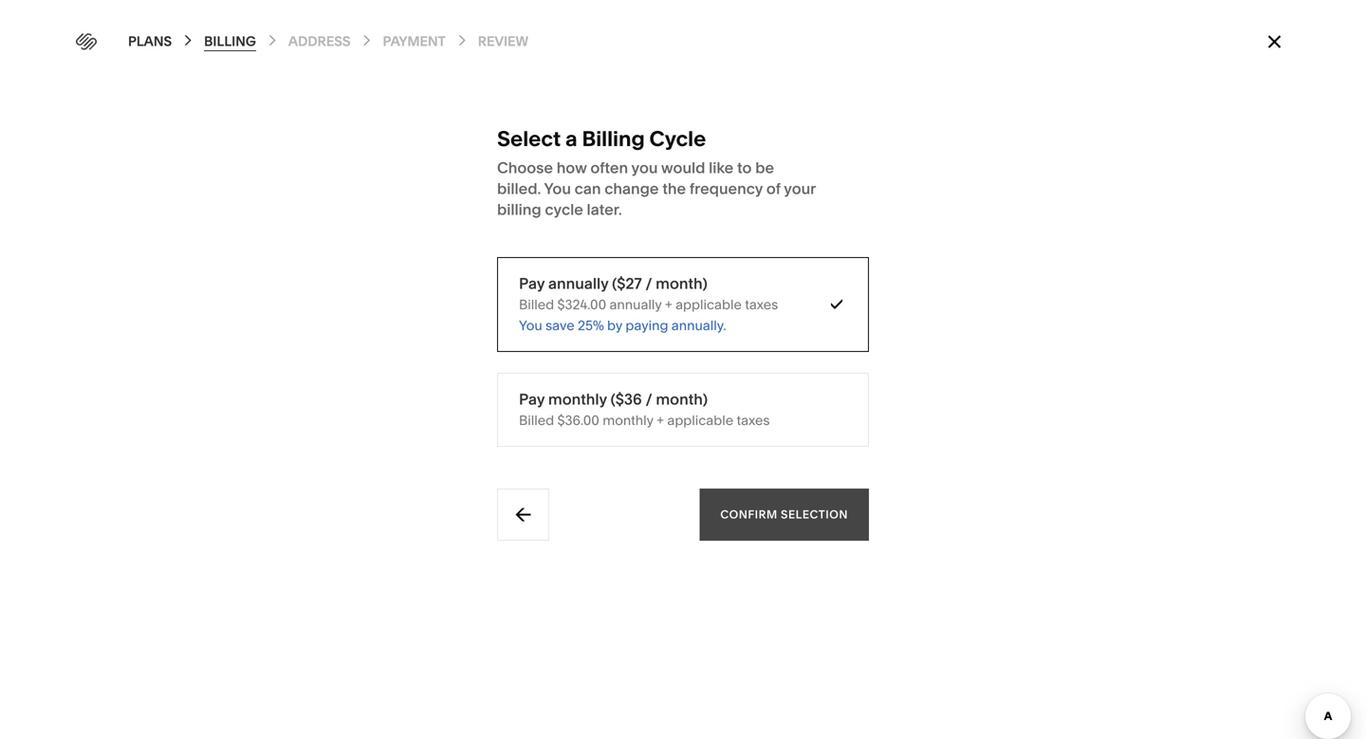 Task type: describe. For each thing, give the bounding box(es) containing it.
frequency
[[690, 179, 763, 198]]

1 horizontal spatial annually
[[610, 297, 662, 313]]

address button
[[288, 32, 351, 51]]

you
[[632, 158, 658, 177]]

taxes for ($27
[[745, 297, 778, 313]]

pay for annually
[[519, 274, 545, 293]]

billing
[[497, 200, 542, 219]]

select
[[497, 126, 561, 151]]

payment
[[383, 33, 446, 49]]

$324.00
[[558, 297, 607, 313]]

0 vertical spatial monthly
[[548, 390, 607, 409]]

choose
[[497, 158, 553, 177]]

1 vertical spatial monthly
[[603, 412, 654, 428]]

chevron large right dark icon image
[[180, 33, 196, 48]]

taxes for ($36
[[737, 412, 770, 428]]

go back image
[[513, 504, 534, 525]]

month) for ($27
[[656, 274, 708, 293]]

the
[[663, 179, 686, 198]]

($27
[[612, 274, 642, 293]]

often
[[591, 158, 628, 177]]

can
[[575, 179, 601, 198]]

to
[[737, 158, 752, 177]]

confirm selection button
[[700, 489, 869, 541]]

checkout navigation navigation
[[128, 31, 1259, 53]]

+ for ($36
[[657, 412, 664, 428]]

billing inside checkout navigation navigation
[[204, 33, 256, 49]]

later.
[[587, 200, 622, 219]]

confirm selection
[[721, 508, 848, 522]]

select a billing cycle choose how often you would like to be billed. you can change the frequency of your billing cycle later.
[[497, 126, 816, 219]]

you inside pay annually ($27 / month) billed $324.00 annually + applicable taxes you save 25% by paying annually.
[[519, 317, 543, 334]]

billed for annually
[[519, 297, 554, 313]]

pay monthly ($36 / month) billed $36.00 monthly + applicable taxes
[[519, 390, 770, 428]]

confirm
[[721, 508, 778, 522]]

chevron large right light icon image for review
[[454, 33, 470, 48]]

your
[[784, 179, 816, 198]]

you inside select a billing cycle choose how often you would like to be billed. you can change the frequency of your billing cycle later.
[[544, 179, 571, 198]]



Task type: locate. For each thing, give the bounding box(es) containing it.
0 vertical spatial applicable
[[676, 297, 742, 313]]

0 vertical spatial pay
[[519, 274, 545, 293]]

annually down ($27
[[610, 297, 662, 313]]

0 vertical spatial billed
[[519, 297, 554, 313]]

cycle
[[545, 200, 583, 219]]

payment button
[[383, 32, 446, 51]]

billed
[[519, 297, 554, 313], [519, 412, 554, 428]]

applicable for ($27
[[676, 297, 742, 313]]

+ inside pay monthly ($36 / month) billed $36.00 monthly + applicable taxes
[[657, 412, 664, 428]]

address
[[288, 33, 351, 49]]

0 horizontal spatial chevron large right light icon image
[[265, 33, 280, 48]]

monthly up $36.00
[[548, 390, 607, 409]]

billed inside pay annually ($27 / month) billed $324.00 annually + applicable taxes you save 25% by paying annually.
[[519, 297, 554, 313]]

1 month) from the top
[[656, 274, 708, 293]]

selection
[[781, 508, 848, 522]]

1 billed from the top
[[519, 297, 554, 313]]

billed inside pay monthly ($36 / month) billed $36.00 monthly + applicable taxes
[[519, 412, 554, 428]]

+ for ($27
[[665, 297, 673, 313]]

/ inside pay monthly ($36 / month) billed $36.00 monthly + applicable taxes
[[646, 390, 653, 409]]

like
[[709, 158, 734, 177]]

chevron large right light icon image for address
[[265, 33, 280, 48]]

squarespace logo image
[[76, 31, 97, 52]]

month) for ($36
[[656, 390, 708, 409]]

2 chevron large right light icon image from the left
[[359, 33, 374, 48]]

paying
[[626, 317, 669, 334]]

($36
[[611, 390, 642, 409]]

1 vertical spatial annually
[[610, 297, 662, 313]]

0 vertical spatial you
[[544, 179, 571, 198]]

you
[[544, 179, 571, 198], [519, 317, 543, 334]]

+
[[665, 297, 673, 313], [657, 412, 664, 428]]

1 vertical spatial pay
[[519, 390, 545, 409]]

$36.00
[[558, 412, 600, 428]]

pay
[[519, 274, 545, 293], [519, 390, 545, 409]]

chevron large right light icon image left review
[[454, 33, 470, 48]]

/ for ($36
[[646, 390, 653, 409]]

1 pay from the top
[[519, 274, 545, 293]]

/ for ($27
[[646, 274, 652, 293]]

pay inside pay monthly ($36 / month) billed $36.00 monthly + applicable taxes
[[519, 390, 545, 409]]

applicable inside pay annually ($27 / month) billed $324.00 annually + applicable taxes you save 25% by paying annually.
[[676, 297, 742, 313]]

1 vertical spatial applicable
[[668, 412, 734, 428]]

0 vertical spatial +
[[665, 297, 673, 313]]

how
[[557, 158, 587, 177]]

taxes
[[745, 297, 778, 313], [737, 412, 770, 428]]

1 horizontal spatial you
[[544, 179, 571, 198]]

pay for monthly
[[519, 390, 545, 409]]

annually
[[548, 274, 609, 293], [610, 297, 662, 313]]

chevron large right light icon image
[[265, 33, 280, 48], [359, 33, 374, 48], [454, 33, 470, 48]]

annually.
[[672, 317, 727, 334]]

review button
[[478, 32, 529, 51]]

0 vertical spatial /
[[646, 274, 652, 293]]

monthly down ($36
[[603, 412, 654, 428]]

billed for monthly
[[519, 412, 554, 428]]

month) right ($36
[[656, 390, 708, 409]]

1 horizontal spatial billing
[[582, 126, 645, 151]]

1 vertical spatial taxes
[[737, 412, 770, 428]]

plans button
[[128, 32, 172, 51]]

/
[[646, 274, 652, 293], [646, 390, 653, 409]]

2 / from the top
[[646, 390, 653, 409]]

pay left ($36
[[519, 390, 545, 409]]

0 vertical spatial billing
[[204, 33, 256, 49]]

be
[[756, 158, 774, 177]]

billing button
[[204, 32, 256, 51]]

month) up annually.
[[656, 274, 708, 293]]

annually up $324.00
[[548, 274, 609, 293]]

pay inside pay annually ($27 / month) billed $324.00 annually + applicable taxes you save 25% by paying annually.
[[519, 274, 545, 293]]

+ up paying
[[665, 297, 673, 313]]

monthly
[[548, 390, 607, 409], [603, 412, 654, 428]]

0 vertical spatial annually
[[548, 274, 609, 293]]

+ right $36.00
[[657, 412, 664, 428]]

2 month) from the top
[[656, 390, 708, 409]]

1 vertical spatial you
[[519, 317, 543, 334]]

would
[[661, 158, 706, 177]]

1 vertical spatial billing
[[582, 126, 645, 151]]

0 vertical spatial taxes
[[745, 297, 778, 313]]

billing right "chevron large right dark icon"
[[204, 33, 256, 49]]

by
[[607, 317, 623, 334]]

/ right ($27
[[646, 274, 652, 293]]

close image
[[1265, 31, 1285, 52]]

1 vertical spatial month)
[[656, 390, 708, 409]]

0 horizontal spatial billing
[[204, 33, 256, 49]]

billed left $36.00
[[519, 412, 554, 428]]

chevron large right light icon image right billing button at the top left of the page
[[265, 33, 280, 48]]

1 / from the top
[[646, 274, 652, 293]]

/ inside pay annually ($27 / month) billed $324.00 annually + applicable taxes you save 25% by paying annually.
[[646, 274, 652, 293]]

2 horizontal spatial chevron large right light icon image
[[454, 33, 470, 48]]

25%
[[578, 317, 604, 334]]

0 horizontal spatial you
[[519, 317, 543, 334]]

pay down billing
[[519, 274, 545, 293]]

chevron large right light icon image for payment
[[359, 33, 374, 48]]

taxes inside pay annually ($27 / month) billed $324.00 annually + applicable taxes you save 25% by paying annually.
[[745, 297, 778, 313]]

a
[[566, 126, 578, 151]]

0 vertical spatial month)
[[656, 274, 708, 293]]

edit
[[264, 34, 291, 48]]

1 vertical spatial billed
[[519, 412, 554, 428]]

applicable inside pay monthly ($36 / month) billed $36.00 monthly + applicable taxes
[[668, 412, 734, 428]]

1 chevron large right light icon image from the left
[[265, 33, 280, 48]]

0 horizontal spatial annually
[[548, 274, 609, 293]]

review
[[478, 33, 529, 49]]

3 chevron large right light icon image from the left
[[454, 33, 470, 48]]

billing
[[204, 33, 256, 49], [582, 126, 645, 151]]

billed.
[[497, 179, 541, 198]]

/ right ($36
[[646, 390, 653, 409]]

edit button
[[251, 24, 303, 59]]

save
[[546, 317, 575, 334]]

plans
[[128, 33, 172, 49]]

2 pay from the top
[[519, 390, 545, 409]]

1 vertical spatial +
[[657, 412, 664, 428]]

month)
[[656, 274, 708, 293], [656, 390, 708, 409]]

applicable
[[676, 297, 742, 313], [668, 412, 734, 428]]

pay annually ($27 / month) billed $324.00 annually + applicable taxes you save 25% by paying annually.
[[519, 274, 778, 334]]

change
[[605, 179, 659, 198]]

billing up often
[[582, 126, 645, 151]]

billed up save
[[519, 297, 554, 313]]

chevron large right light icon image right address
[[359, 33, 374, 48]]

you left save
[[519, 317, 543, 334]]

billing inside select a billing cycle choose how often you would like to be billed. you can change the frequency of your billing cycle later.
[[582, 126, 645, 151]]

cycle
[[650, 126, 706, 151]]

of
[[767, 179, 781, 198]]

month) inside pay annually ($27 / month) billed $324.00 annually + applicable taxes you save 25% by paying annually.
[[656, 274, 708, 293]]

applicable for ($36
[[668, 412, 734, 428]]

1 horizontal spatial chevron large right light icon image
[[359, 33, 374, 48]]

month) inside pay monthly ($36 / month) billed $36.00 monthly + applicable taxes
[[656, 390, 708, 409]]

1 vertical spatial /
[[646, 390, 653, 409]]

+ inside pay annually ($27 / month) billed $324.00 annually + applicable taxes you save 25% by paying annually.
[[665, 297, 673, 313]]

you up cycle
[[544, 179, 571, 198]]

taxes inside pay monthly ($36 / month) billed $36.00 monthly + applicable taxes
[[737, 412, 770, 428]]

2 billed from the top
[[519, 412, 554, 428]]



Task type: vqa. For each thing, say whether or not it's contained in the screenshot.
the topmost the Pay
yes



